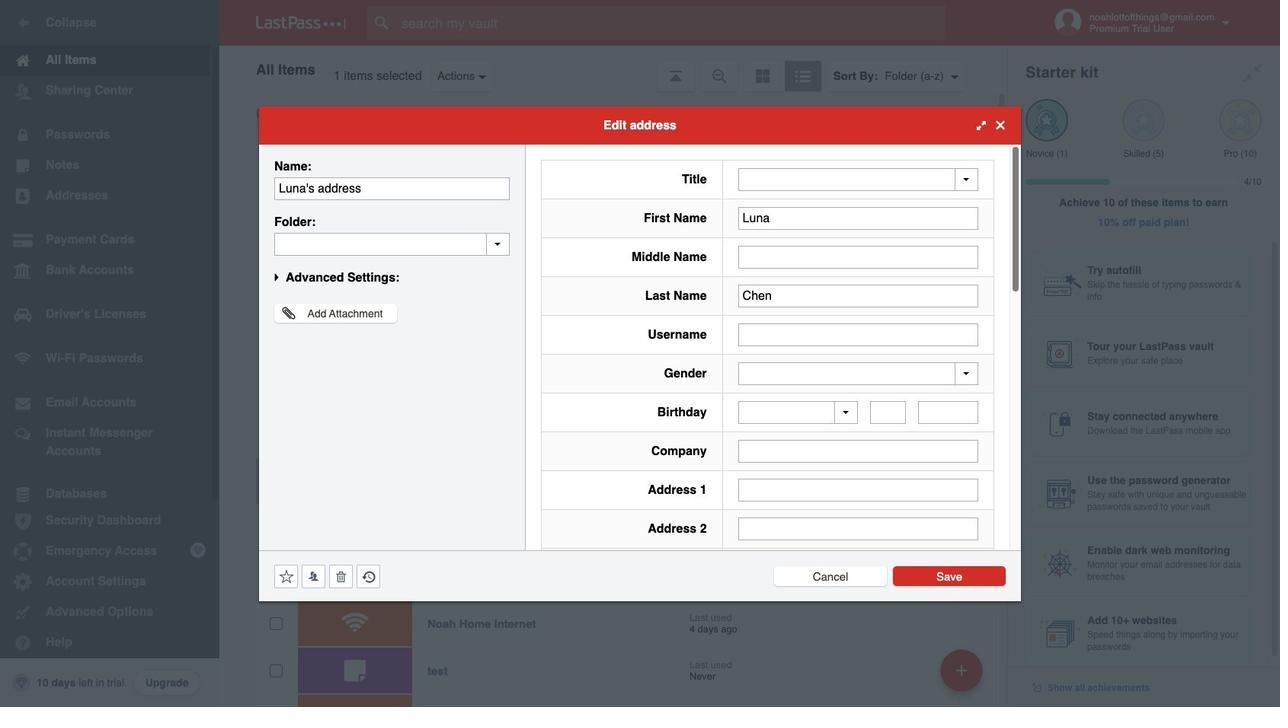 Task type: vqa. For each thing, say whether or not it's contained in the screenshot.
Main Content Main Content
no



Task type: locate. For each thing, give the bounding box(es) containing it.
None text field
[[274, 177, 510, 200], [738, 207, 978, 230], [274, 233, 510, 256], [738, 246, 978, 269], [870, 402, 906, 424], [918, 402, 978, 424], [274, 177, 510, 200], [738, 207, 978, 230], [274, 233, 510, 256], [738, 246, 978, 269], [870, 402, 906, 424], [918, 402, 978, 424]]

dialog
[[259, 106, 1021, 708]]

None text field
[[738, 285, 978, 307], [738, 323, 978, 346], [738, 440, 978, 463], [738, 479, 978, 502], [738, 518, 978, 541], [738, 285, 978, 307], [738, 323, 978, 346], [738, 440, 978, 463], [738, 479, 978, 502], [738, 518, 978, 541]]

search my vault text field
[[367, 6, 976, 40]]



Task type: describe. For each thing, give the bounding box(es) containing it.
vault options navigation
[[219, 46, 1007, 91]]

Search search field
[[367, 6, 976, 40]]

main navigation navigation
[[0, 0, 219, 708]]

new item navigation
[[935, 645, 992, 708]]

new item image
[[956, 666, 967, 676]]

lastpass image
[[256, 16, 346, 30]]



